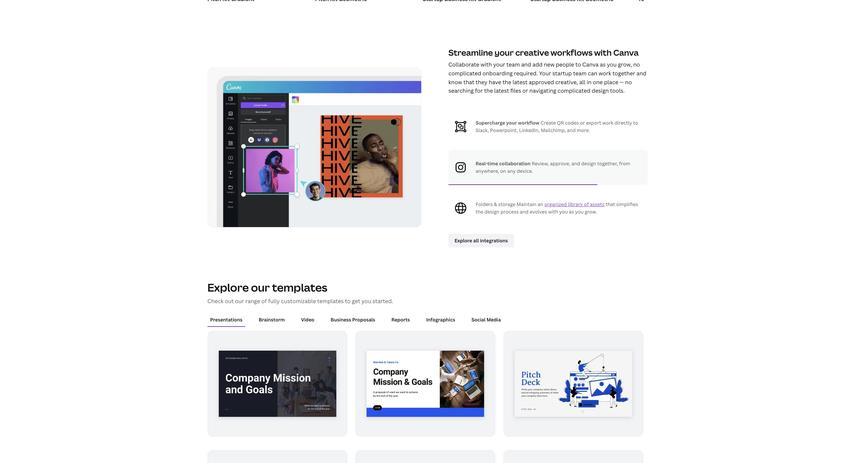 Task type: locate. For each thing, give the bounding box(es) containing it.
0 vertical spatial or
[[523, 87, 528, 95]]

2 horizontal spatial to
[[633, 120, 638, 126]]

1 horizontal spatial latest
[[513, 78, 528, 86]]

your
[[495, 47, 514, 58], [493, 61, 505, 68], [506, 120, 517, 126]]

and down codes
[[567, 127, 576, 133]]

onboarding
[[483, 70, 513, 77]]

you
[[607, 61, 617, 68], [559, 209, 568, 215], [575, 209, 584, 215], [362, 298, 371, 305]]

team up required.
[[507, 61, 520, 68]]

0 vertical spatial canva
[[613, 47, 639, 58]]

customizable
[[281, 298, 316, 305]]

to left get
[[345, 298, 351, 305]]

of
[[584, 201, 589, 208], [261, 298, 267, 305]]

our up range
[[251, 280, 270, 295]]

or right files
[[523, 87, 528, 95]]

1 vertical spatial design
[[581, 160, 596, 167]]

with down 'organized'
[[548, 209, 558, 215]]

video button
[[298, 314, 317, 327]]

design down &
[[485, 209, 500, 215]]

assets
[[590, 201, 605, 208]]

0 horizontal spatial to
[[345, 298, 351, 305]]

as up one
[[600, 61, 606, 68]]

0 vertical spatial no
[[633, 61, 640, 68]]

powerpoint,
[[490, 127, 518, 133]]

library
[[568, 201, 583, 208]]

1 horizontal spatial team
[[573, 70, 587, 77]]

of up grow. on the top
[[584, 201, 589, 208]]

workflow
[[518, 120, 540, 126]]

with up can
[[594, 47, 612, 58]]

no right '—'
[[625, 78, 632, 86]]

review, approve, and design together, from anywhere, on any device.
[[476, 160, 630, 174]]

you left grow,
[[607, 61, 617, 68]]

the
[[503, 78, 511, 86], [484, 87, 493, 95], [476, 209, 483, 215]]

1 vertical spatial or
[[580, 120, 585, 126]]

or up more.
[[580, 120, 585, 126]]

canva up grow,
[[613, 47, 639, 58]]

templates
[[272, 280, 327, 295], [317, 298, 344, 305]]

0 vertical spatial with
[[594, 47, 612, 58]]

templates up customizable
[[272, 280, 327, 295]]

new
[[544, 61, 555, 68]]

work right export
[[602, 120, 614, 126]]

work up place
[[599, 70, 611, 77]]

and inside create qr codes or export work directly to slack, powerpoint, linkedin, mailchimp, and more.
[[567, 127, 576, 133]]

streamline
[[449, 47, 493, 58]]

more.
[[577, 127, 590, 133]]

0 horizontal spatial or
[[523, 87, 528, 95]]

started.
[[373, 298, 393, 305]]

to
[[576, 61, 581, 68], [633, 120, 638, 126], [345, 298, 351, 305]]

the right have
[[503, 78, 511, 86]]

1 vertical spatial your
[[493, 61, 505, 68]]

the right for
[[484, 87, 493, 95]]

that simplifies the design process and evolves with you as you grow.
[[476, 201, 638, 215]]

2 vertical spatial the
[[476, 209, 483, 215]]

complicated down creative,
[[558, 87, 591, 95]]

with for design
[[548, 209, 558, 215]]

process
[[501, 209, 519, 215]]

codes
[[565, 120, 579, 126]]

0 horizontal spatial canva
[[582, 61, 599, 68]]

work inside streamline your creative workflows with canva collaborate with your team and add new people to canva as you grow, no complicated onboarding required. your startup team can work together and know that they have the latest approved creative, all in one place — no searching for the latest files or navigating complicated design tools.
[[599, 70, 611, 77]]

2 vertical spatial your
[[506, 120, 517, 126]]

0 vertical spatial your
[[495, 47, 514, 58]]

no right grow,
[[633, 61, 640, 68]]

1 vertical spatial that
[[606, 201, 615, 208]]

of inside explore our templates check out our range of fully customizable templates to get you started.
[[261, 298, 267, 305]]

evolves
[[530, 209, 547, 215]]

that up searching
[[464, 78, 474, 86]]

business proposals button
[[328, 314, 378, 327]]

your for streamline
[[495, 47, 514, 58]]

infographics
[[426, 317, 455, 323]]

you inside streamline your creative workflows with canva collaborate with your team and add new people to canva as you grow, no complicated onboarding required. your startup team can work together and know that they have the latest approved creative, all in one place — no searching for the latest files or navigating complicated design tools.
[[607, 61, 617, 68]]

folders
[[476, 201, 493, 208]]

that inside that simplifies the design process and evolves with you as you grow.
[[606, 201, 615, 208]]

1 horizontal spatial our
[[251, 280, 270, 295]]

1 horizontal spatial no
[[633, 61, 640, 68]]

design inside review, approve, and design together, from anywhere, on any device.
[[581, 160, 596, 167]]

with
[[594, 47, 612, 58], [481, 61, 492, 68], [548, 209, 558, 215]]

0 horizontal spatial no
[[625, 78, 632, 86]]

0 vertical spatial templates
[[272, 280, 327, 295]]

the inside that simplifies the design process and evolves with you as you grow.
[[476, 209, 483, 215]]

1 vertical spatial to
[[633, 120, 638, 126]]

1 vertical spatial canva
[[582, 61, 599, 68]]

0 vertical spatial work
[[599, 70, 611, 77]]

your
[[539, 70, 551, 77]]

no
[[633, 61, 640, 68], [625, 78, 632, 86]]

with inside that simplifies the design process and evolves with you as you grow.
[[548, 209, 558, 215]]

1 vertical spatial of
[[261, 298, 267, 305]]

1 horizontal spatial as
[[600, 61, 606, 68]]

0 vertical spatial our
[[251, 280, 270, 295]]

1 vertical spatial with
[[481, 61, 492, 68]]

0 vertical spatial to
[[576, 61, 581, 68]]

have
[[489, 78, 501, 86]]

brainstorm
[[259, 317, 285, 323]]

one
[[593, 78, 603, 86]]

business
[[331, 317, 351, 323]]

canva up can
[[582, 61, 599, 68]]

1 horizontal spatial complicated
[[558, 87, 591, 95]]

1 horizontal spatial of
[[584, 201, 589, 208]]

presentations button
[[207, 314, 245, 327]]

can
[[588, 70, 597, 77]]

get
[[352, 298, 360, 305]]

with up onboarding
[[481, 61, 492, 68]]

as down organized library of assets link
[[569, 209, 574, 215]]

0 horizontal spatial complicated
[[449, 70, 481, 77]]

1 horizontal spatial to
[[576, 61, 581, 68]]

1 horizontal spatial that
[[606, 201, 615, 208]]

0 vertical spatial the
[[503, 78, 511, 86]]

1 vertical spatial complicated
[[558, 87, 591, 95]]

latest
[[513, 78, 528, 86], [494, 87, 509, 95]]

workflows
[[551, 47, 593, 58]]

0 horizontal spatial with
[[481, 61, 492, 68]]

on
[[500, 168, 506, 174]]

and
[[521, 61, 531, 68], [637, 70, 647, 77], [567, 127, 576, 133], [572, 160, 580, 167], [520, 209, 529, 215]]

streamline your creative workflows with canva collaborate with your team and add new people to canva as you grow, no complicated onboarding required. your startup team can work together and know that they have the latest approved creative, all in one place — no searching for the latest files or navigating complicated design tools.
[[449, 47, 647, 95]]

media
[[487, 317, 501, 323]]

0 vertical spatial design
[[592, 87, 609, 95]]

they
[[476, 78, 488, 86]]

0 vertical spatial of
[[584, 201, 589, 208]]

work
[[599, 70, 611, 77], [602, 120, 614, 126]]

and down "maintain"
[[520, 209, 529, 215]]

and right approve,
[[572, 160, 580, 167]]

0 vertical spatial that
[[464, 78, 474, 86]]

that right assets
[[606, 201, 615, 208]]

as
[[600, 61, 606, 68], [569, 209, 574, 215]]

to inside explore our templates check out our range of fully customizable templates to get you started.
[[345, 298, 351, 305]]

the down folders
[[476, 209, 483, 215]]

latest down have
[[494, 87, 509, 95]]

business proposals
[[331, 317, 375, 323]]

templates up business on the left of the page
[[317, 298, 344, 305]]

design
[[592, 87, 609, 95], [581, 160, 596, 167], [485, 209, 500, 215]]

that inside streamline your creative workflows with canva collaborate with your team and add new people to canva as you grow, no complicated onboarding required. your startup team can work together and know that they have the latest approved creative, all in one place — no searching for the latest files or navigating complicated design tools.
[[464, 78, 474, 86]]

1 vertical spatial as
[[569, 209, 574, 215]]

2 vertical spatial design
[[485, 209, 500, 215]]

complicated
[[449, 70, 481, 77], [558, 87, 591, 95]]

1 horizontal spatial with
[[548, 209, 558, 215]]

required.
[[514, 70, 538, 77]]

1 horizontal spatial or
[[580, 120, 585, 126]]

0 horizontal spatial as
[[569, 209, 574, 215]]

latest up files
[[513, 78, 528, 86]]

0 vertical spatial as
[[600, 61, 606, 68]]

0 horizontal spatial team
[[507, 61, 520, 68]]

1 vertical spatial the
[[484, 87, 493, 95]]

0 horizontal spatial the
[[476, 209, 483, 215]]

0 horizontal spatial our
[[235, 298, 244, 305]]

design down one
[[592, 87, 609, 95]]

you right get
[[362, 298, 371, 305]]

2 vertical spatial with
[[548, 209, 558, 215]]

1 vertical spatial team
[[573, 70, 587, 77]]

design inside that simplifies the design process and evolves with you as you grow.
[[485, 209, 500, 215]]

our
[[251, 280, 270, 295], [235, 298, 244, 305]]

0 horizontal spatial that
[[464, 78, 474, 86]]

video
[[301, 317, 314, 323]]

1 vertical spatial no
[[625, 78, 632, 86]]

blue and white illustrated finance pitch deck presentation image
[[515, 351, 633, 417]]

team up all
[[573, 70, 587, 77]]

creative
[[515, 47, 549, 58]]

our right out
[[235, 298, 244, 305]]

to right people
[[576, 61, 581, 68]]

together
[[613, 70, 635, 77]]

you down 'organized'
[[559, 209, 568, 215]]

complicated down collaborate
[[449, 70, 481, 77]]

from
[[619, 160, 630, 167]]

0 horizontal spatial latest
[[494, 87, 509, 95]]

design left together,
[[581, 160, 596, 167]]

maintain
[[517, 201, 537, 208]]

that
[[464, 78, 474, 86], [606, 201, 615, 208]]

to right directly
[[633, 120, 638, 126]]

2 vertical spatial to
[[345, 298, 351, 305]]

and right together
[[637, 70, 647, 77]]

linkedin,
[[519, 127, 540, 133]]

of left fully
[[261, 298, 267, 305]]

0 horizontal spatial of
[[261, 298, 267, 305]]

1 vertical spatial work
[[602, 120, 614, 126]]

out
[[225, 298, 234, 305]]

proposals
[[352, 317, 375, 323]]



Task type: vqa. For each thing, say whether or not it's contained in the screenshot.
device.
yes



Task type: describe. For each thing, give the bounding box(es) containing it.
and inside that simplifies the design process and evolves with you as you grow.
[[520, 209, 529, 215]]

of for storage
[[584, 201, 589, 208]]

add
[[533, 61, 543, 68]]

social
[[472, 317, 486, 323]]

you down library
[[575, 209, 584, 215]]

to inside streamline your creative workflows with canva collaborate with your team and add new people to canva as you grow, no complicated onboarding required. your startup team can work together and know that they have the latest approved creative, all in one place — no searching for the latest files or navigating complicated design tools.
[[576, 61, 581, 68]]

0 vertical spatial team
[[507, 61, 520, 68]]

company proposal mission and goals  company presentation in white blue clean style image
[[367, 351, 484, 417]]

social media
[[472, 317, 501, 323]]

place
[[604, 78, 618, 86]]

as inside that simplifies the design process and evolves with you as you grow.
[[569, 209, 574, 215]]

2 horizontal spatial the
[[503, 78, 511, 86]]

organized
[[545, 201, 567, 208]]

directly
[[615, 120, 632, 126]]

real-
[[476, 160, 488, 167]]

1 vertical spatial latest
[[494, 87, 509, 95]]

startup
[[553, 70, 572, 77]]

or inside create qr codes or export work directly to slack, powerpoint, linkedin, mailchimp, and more.
[[580, 120, 585, 126]]

and up required.
[[521, 61, 531, 68]]

export
[[586, 120, 601, 126]]

check
[[207, 298, 224, 305]]

supercharge
[[476, 120, 505, 126]]

grow.
[[585, 209, 597, 215]]

reports
[[392, 317, 410, 323]]

infographics button
[[424, 314, 458, 327]]

review,
[[532, 160, 549, 167]]

brainstorm button
[[256, 314, 288, 327]]

all
[[579, 78, 586, 86]]

presentations
[[210, 317, 242, 323]]

your for supercharge
[[506, 120, 517, 126]]

you inside explore our templates check out our range of fully customizable templates to get you started.
[[362, 298, 371, 305]]

in
[[587, 78, 592, 86]]

2 horizontal spatial with
[[594, 47, 612, 58]]

slack,
[[476, 127, 489, 133]]

real-time collaboration
[[476, 160, 532, 167]]

black and blue dark professional real estate proposal mission and goals presentation image
[[219, 351, 336, 417]]

anywhere,
[[476, 168, 499, 174]]

explore our templates check out our range of fully customizable templates to get you started.
[[207, 280, 393, 305]]

an
[[538, 201, 543, 208]]

creative,
[[556, 78, 578, 86]]

folders & storage maintain an organized library of assets
[[476, 201, 605, 208]]

navigating
[[530, 87, 556, 95]]

as inside streamline your creative workflows with canva collaborate with your team and add new people to canva as you grow, no complicated onboarding required. your startup team can work together and know that they have the latest approved creative, all in one place — no searching for the latest files or navigating complicated design tools.
[[600, 61, 606, 68]]

design for approve,
[[581, 160, 596, 167]]

organized library of assets link
[[545, 201, 605, 208]]

&
[[494, 201, 497, 208]]

1 vertical spatial templates
[[317, 298, 344, 305]]

and inside review, approve, and design together, from anywhere, on any device.
[[572, 160, 580, 167]]

with for workflows
[[481, 61, 492, 68]]

1 horizontal spatial the
[[484, 87, 493, 95]]

together,
[[598, 160, 618, 167]]

collaboration
[[499, 160, 531, 167]]

collaborate
[[449, 61, 479, 68]]

04_upload fav media image
[[207, 67, 422, 228]]

people
[[556, 61, 574, 68]]

—
[[620, 78, 624, 86]]

1 vertical spatial our
[[235, 298, 244, 305]]

for
[[475, 87, 483, 95]]

files
[[510, 87, 521, 95]]

work inside create qr codes or export work directly to slack, powerpoint, linkedin, mailchimp, and more.
[[602, 120, 614, 126]]

simplifies
[[616, 201, 638, 208]]

any
[[507, 168, 516, 174]]

tools.
[[610, 87, 625, 95]]

device.
[[517, 168, 533, 174]]

storage
[[498, 201, 516, 208]]

of for templates
[[261, 298, 267, 305]]

approved
[[529, 78, 554, 86]]

know
[[449, 78, 462, 86]]

mailchimp,
[[541, 127, 566, 133]]

0 vertical spatial complicated
[[449, 70, 481, 77]]

time
[[488, 160, 498, 167]]

qr
[[557, 120, 564, 126]]

searching
[[449, 87, 474, 95]]

range
[[245, 298, 260, 305]]

design for simplifies
[[485, 209, 500, 215]]

1 horizontal spatial canva
[[613, 47, 639, 58]]

social media button
[[469, 314, 504, 327]]

create qr codes or export work directly to slack, powerpoint, linkedin, mailchimp, and more.
[[476, 120, 638, 133]]

reports button
[[389, 314, 413, 327]]

to inside create qr codes or export work directly to slack, powerpoint, linkedin, mailchimp, and more.
[[633, 120, 638, 126]]

create
[[541, 120, 556, 126]]

explore
[[207, 280, 249, 295]]

fully
[[268, 298, 280, 305]]

grow,
[[618, 61, 632, 68]]

supercharge your workflow
[[476, 120, 541, 126]]

approve,
[[550, 160, 570, 167]]

design inside streamline your creative workflows with canva collaborate with your team and add new people to canva as you grow, no complicated onboarding required. your startup team can work together and know that they have the latest approved creative, all in one place — no searching for the latest files or navigating complicated design tools.
[[592, 87, 609, 95]]

or inside streamline your creative workflows with canva collaborate with your team and add new people to canva as you grow, no complicated onboarding required. your startup team can work together and know that they have the latest approved creative, all in one place — no searching for the latest files or navigating complicated design tools.
[[523, 87, 528, 95]]

0 vertical spatial latest
[[513, 78, 528, 86]]



